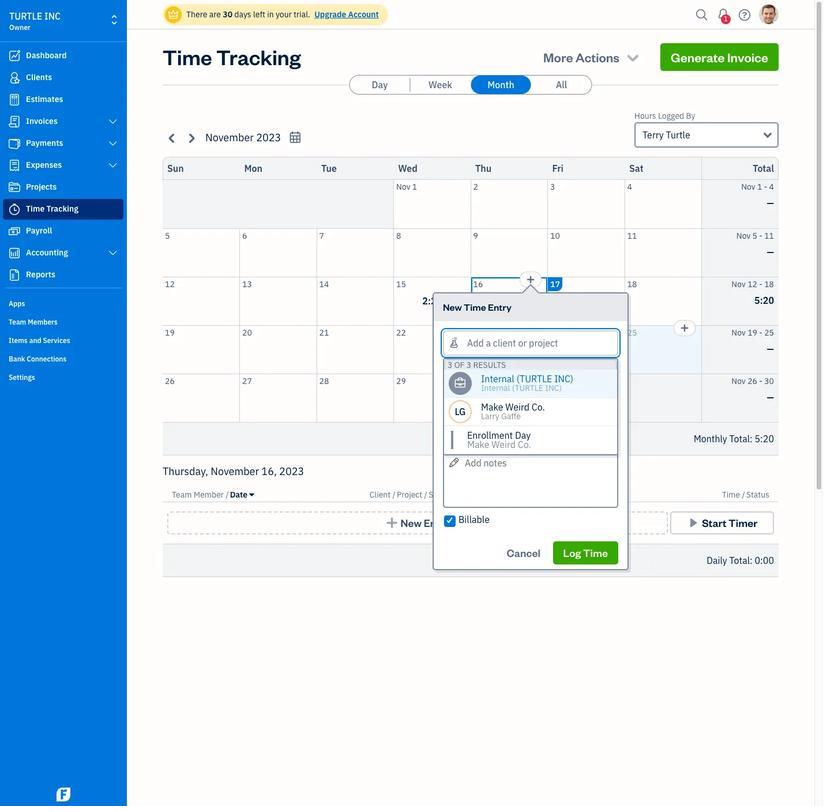 Task type: describe. For each thing, give the bounding box(es) containing it.
time tracking link
[[3, 199, 123, 220]]

items and services link
[[3, 332, 123, 349]]

start timer button
[[670, 512, 774, 535]]

new entry button
[[167, 512, 668, 535]]

owner
[[9, 23, 30, 32]]

1 horizontal spatial tracking
[[216, 43, 301, 70]]

apps link
[[3, 295, 123, 312]]

co. inside enrollment day make weird co.
[[518, 439, 531, 450]]

chevron large down image for invoices
[[108, 117, 118, 126]]

turtle inc owner
[[9, 10, 61, 32]]

nov for nov 12 - 18 5:20
[[732, 279, 746, 289]]

week link
[[410, 76, 470, 94]]

time down there
[[163, 43, 212, 70]]

2 5:20 from the top
[[755, 433, 774, 445]]

project
[[397, 490, 422, 500]]

add a time entry image
[[680, 321, 689, 335]]

total for daily total
[[729, 555, 750, 566]]

20
[[242, 327, 252, 338]]

chevrondown image
[[625, 49, 641, 65]]

note link
[[461, 490, 479, 500]]

estimates
[[26, 94, 63, 104]]

all
[[556, 79, 567, 91]]

report image
[[7, 269, 21, 281]]

new for new time entry
[[443, 301, 462, 313]]

reports link
[[3, 265, 123, 285]]

2 internal from the top
[[481, 383, 510, 393]]

3 of 3 results
[[448, 360, 506, 370]]

26 inside nov 26 - 30 —
[[748, 376, 757, 386]]

3 / from the left
[[424, 490, 427, 500]]

2 button
[[471, 180, 547, 228]]

chevron large down image for expenses
[[108, 161, 118, 170]]

nov 1 - 4 —
[[741, 182, 774, 209]]

invoice image
[[7, 116, 21, 127]]

gaffe
[[501, 411, 521, 421]]

apps
[[9, 299, 25, 308]]

internal (turtle inc) internal (turtle inc)
[[481, 373, 573, 393]]

month
[[488, 79, 514, 91]]

18 inside nov 12 - 18 5:20
[[764, 279, 774, 289]]

time down "16"
[[464, 301, 486, 313]]

briefcase image
[[454, 379, 466, 388]]

(turtle up the make weird co. larry gaffe
[[512, 383, 543, 393]]

20 button
[[240, 326, 316, 373]]

mon
[[244, 163, 262, 174]]

clients
[[26, 72, 52, 82]]

26 inside button
[[165, 376, 175, 386]]

results
[[473, 360, 506, 370]]

enrollment day make weird co.
[[467, 429, 531, 450]]

0 horizontal spatial 30
[[223, 9, 232, 20]]

tracking inside main element
[[46, 204, 78, 214]]

items and services
[[9, 336, 70, 345]]

timer image
[[7, 204, 21, 215]]

7 button
[[317, 229, 393, 277]]

15
[[396, 279, 406, 289]]

24 button
[[548, 326, 624, 373]]

search image
[[693, 6, 711, 23]]

payment image
[[7, 138, 21, 149]]

log time
[[563, 546, 608, 559]]

sun
[[167, 163, 184, 174]]

enrollment
[[467, 429, 513, 441]]

8 button
[[394, 229, 470, 277]]

start timer
[[702, 516, 758, 529]]

inc) down 24 button
[[545, 383, 562, 393]]

- for nov 1 - 4 —
[[764, 182, 767, 192]]

2
[[473, 182, 478, 192]]

nov 1 button
[[394, 180, 470, 228]]

and
[[29, 336, 41, 345]]

daily
[[707, 555, 727, 566]]

entry inside button
[[424, 516, 450, 529]]

in
[[267, 9, 274, 20]]

19 button
[[163, 326, 239, 373]]

payroll link
[[3, 221, 123, 242]]

0 vertical spatial november
[[205, 131, 254, 144]]

0:00
[[755, 555, 774, 566]]

settings link
[[3, 369, 123, 386]]

3 for 3
[[550, 182, 555, 192]]

list box containing internal (turtle inc)
[[444, 369, 617, 454]]

Add notes text field
[[443, 450, 618, 508]]

hours logged by
[[634, 111, 695, 121]]

all link
[[531, 76, 591, 94]]

27
[[242, 376, 252, 386]]

nov for nov 1 - 4 —
[[741, 182, 755, 192]]

hours
[[634, 111, 656, 121]]

28 button
[[317, 374, 393, 422]]

team member /
[[172, 490, 229, 500]]

add a time entry image
[[526, 273, 535, 286]]

18 button
[[625, 277, 701, 325]]

more actions
[[543, 49, 619, 65]]

estimates link
[[3, 89, 123, 110]]

status link
[[746, 490, 769, 500]]

dashboard link
[[3, 46, 123, 66]]

lg
[[455, 406, 466, 417]]

more actions button
[[533, 43, 651, 71]]

payroll
[[26, 226, 52, 236]]

time inside main element
[[26, 204, 45, 214]]

12 inside nov 12 - 18 5:20
[[748, 279, 757, 289]]

0 vertical spatial 2023
[[256, 131, 281, 144]]

3 button
[[548, 180, 624, 228]]

invoices
[[26, 116, 58, 126]]

accounting
[[26, 247, 68, 258]]

1 horizontal spatial time tracking
[[163, 43, 301, 70]]

day inside enrollment day make weird co.
[[515, 429, 531, 441]]

time / status
[[722, 490, 769, 500]]

logged
[[658, 111, 684, 121]]

14 button
[[317, 277, 393, 325]]

27 button
[[240, 374, 316, 422]]

nov for nov 26 - 30 —
[[732, 376, 746, 386]]

6 button
[[240, 229, 316, 277]]

6
[[242, 230, 247, 241]]

daily total : 0:00
[[707, 555, 774, 566]]

by
[[686, 111, 695, 121]]

1 for nov 1 - 4 —
[[757, 182, 762, 192]]

previous month image
[[166, 131, 179, 144]]

4 / from the left
[[742, 490, 745, 500]]

time tracking inside main element
[[26, 204, 78, 214]]

Duration text field
[[443, 390, 618, 416]]

11 inside button
[[627, 230, 637, 241]]

generate invoice
[[671, 49, 768, 65]]

invoices link
[[3, 111, 123, 132]]

project link
[[397, 490, 424, 500]]

19 inside button
[[165, 327, 175, 338]]

16,
[[261, 465, 277, 478]]

choose a date image
[[289, 131, 302, 144]]

chevron large down image for payments
[[108, 139, 118, 148]]

0 vertical spatial total
[[753, 163, 774, 174]]

fri
[[552, 163, 563, 174]]

services
[[43, 336, 70, 345]]

5 inside 5 button
[[165, 230, 170, 241]]

there are 30 days left in your trial. upgrade account
[[186, 9, 379, 20]]

time left status
[[722, 490, 740, 500]]

make weird co. larry gaffe
[[481, 401, 545, 421]]

1 horizontal spatial 3
[[466, 360, 471, 370]]

23 button
[[471, 326, 547, 373]]

— for nov 19 - 25 —
[[767, 343, 774, 354]]

- for nov 19 - 25 —
[[759, 327, 762, 338]]

dashboard
[[26, 50, 67, 61]]

12 button
[[163, 277, 239, 325]]



Task type: locate. For each thing, give the bounding box(es) containing it.
go to help image
[[735, 6, 754, 23]]

money image
[[7, 226, 21, 237]]

1 vertical spatial co.
[[518, 439, 531, 450]]

expenses
[[26, 160, 62, 170]]

nov inside 'nov 1' button
[[396, 182, 410, 192]]

1 vertical spatial weird
[[491, 439, 516, 450]]

1 / from the left
[[226, 490, 229, 500]]

nov inside nov 1 - 4 —
[[741, 182, 755, 192]]

— for nov 26 - 30 —
[[767, 391, 774, 403]]

25 inside nov 19 - 25 —
[[764, 327, 774, 338]]

1 19 from the left
[[165, 327, 175, 338]]

3 down fri
[[550, 182, 555, 192]]

connections
[[27, 355, 67, 363]]

1 vertical spatial 2023
[[279, 465, 304, 478]]

11 down nov 1 - 4 —
[[764, 230, 774, 241]]

0 horizontal spatial 1
[[412, 182, 417, 192]]

1 horizontal spatial 11
[[764, 230, 774, 241]]

time right the timer image
[[26, 204, 45, 214]]

projects link
[[3, 177, 123, 198]]

1 horizontal spatial 30
[[473, 376, 483, 386]]

2:20
[[422, 295, 442, 307]]

0 vertical spatial team
[[9, 318, 26, 326]]

1 vertical spatial team
[[172, 490, 192, 500]]

co. down internal (turtle inc) internal (turtle inc)
[[532, 401, 545, 413]]

1 horizontal spatial entry
[[488, 301, 511, 313]]

1 inside nov 1 - 4 —
[[757, 182, 762, 192]]

bank connections
[[9, 355, 67, 363]]

dashboard image
[[7, 50, 21, 62]]

co. inside the make weird co. larry gaffe
[[532, 401, 545, 413]]

3 for 3 of 3 results
[[448, 360, 452, 370]]

bank connections link
[[3, 350, 123, 367]]

nov down nov 12 - 18 5:20
[[732, 327, 746, 338]]

3 chevron large down image from the top
[[108, 161, 118, 170]]

nov down wed
[[396, 182, 410, 192]]

client / project / service
[[369, 490, 455, 500]]

2 5 from the left
[[752, 230, 757, 241]]

1 12 from the left
[[165, 279, 175, 289]]

terry turtle button
[[634, 122, 779, 148]]

5:20 inside nov 12 - 18 5:20
[[754, 294, 774, 306]]

1 horizontal spatial 18
[[764, 279, 774, 289]]

day
[[372, 79, 388, 91], [515, 429, 531, 441]]

team down thursday,
[[172, 490, 192, 500]]

19 down the 12 button
[[165, 327, 175, 338]]

2 12 from the left
[[748, 279, 757, 289]]

total for monthly total
[[729, 433, 750, 445]]

date link
[[230, 490, 254, 500]]

chevron large down image
[[108, 117, 118, 126], [108, 139, 118, 148], [108, 161, 118, 170], [108, 249, 118, 258]]

trial.
[[294, 9, 310, 20]]

: right monthly
[[750, 433, 753, 445]]

nov for nov 5 - 11 —
[[736, 230, 751, 241]]

0 horizontal spatial 11
[[627, 230, 637, 241]]

/ left date
[[226, 490, 229, 500]]

11 down 4 'button'
[[627, 230, 637, 241]]

18 inside button
[[627, 279, 637, 289]]

- for nov 26 - 30 —
[[759, 376, 762, 386]]

expense image
[[7, 160, 21, 171]]

wed
[[398, 163, 417, 174]]

0 vertical spatial :
[[750, 433, 753, 445]]

26 down nov 19 - 25 —
[[748, 376, 757, 386]]

make up enrollment
[[481, 401, 503, 413]]

2 / from the left
[[392, 490, 396, 500]]

bank
[[9, 355, 25, 363]]

crown image
[[167, 8, 179, 20]]

- inside nov 26 - 30 —
[[759, 376, 762, 386]]

4 chevron large down image from the top
[[108, 249, 118, 258]]

19 inside nov 19 - 25 —
[[748, 327, 757, 338]]

30 inside button
[[473, 376, 483, 386]]

0 vertical spatial make
[[481, 401, 503, 413]]

: for daily total
[[750, 555, 753, 566]]

chevron large down image up reports link
[[108, 249, 118, 258]]

4 — from the top
[[767, 391, 774, 403]]

1 left go to help icon
[[724, 14, 728, 23]]

service link
[[429, 490, 457, 500]]

tracking down left
[[216, 43, 301, 70]]

next month image
[[185, 131, 198, 144]]

0 horizontal spatial time tracking
[[26, 204, 78, 214]]

18 down the 11 button
[[627, 279, 637, 289]]

1 internal from the top
[[481, 373, 514, 384]]

30 button
[[471, 374, 547, 422]]

1 horizontal spatial 26
[[748, 376, 757, 386]]

1 — from the top
[[767, 197, 774, 209]]

1 vertical spatial tracking
[[46, 204, 78, 214]]

new for new entry
[[401, 516, 422, 529]]

23
[[473, 327, 483, 338]]

new right 2:20
[[443, 301, 462, 313]]

0 horizontal spatial 26
[[165, 376, 175, 386]]

2 vertical spatial total
[[729, 555, 750, 566]]

play image
[[687, 517, 700, 529]]

3 — from the top
[[767, 343, 774, 354]]

29
[[396, 376, 406, 386]]

of
[[454, 360, 465, 370]]

1 down wed
[[412, 182, 417, 192]]

2 18 from the left
[[764, 279, 774, 289]]

25 inside button
[[627, 327, 637, 338]]

2 11 from the left
[[764, 230, 774, 241]]

— for nov 1 - 4 —
[[767, 197, 774, 209]]

2023 left choose a date icon
[[256, 131, 281, 144]]

nov down nov 1 - 4 —
[[736, 230, 751, 241]]

1 horizontal spatial 25
[[764, 327, 774, 338]]

total right 'daily'
[[729, 555, 750, 566]]

members
[[28, 318, 58, 326]]

weird inside enrollment day make weird co.
[[491, 439, 516, 450]]

0 vertical spatial weird
[[505, 401, 529, 413]]

terry
[[642, 129, 664, 141]]

/ left status
[[742, 490, 745, 500]]

1 chevron large down image from the top
[[108, 117, 118, 126]]

— for nov 5 - 11 —
[[767, 246, 774, 258]]

- for nov 5 - 11 —
[[759, 230, 762, 241]]

11 button
[[625, 229, 701, 277]]

1 25 from the left
[[627, 327, 637, 338]]

0 horizontal spatial 5
[[165, 230, 170, 241]]

0 horizontal spatial 12
[[165, 279, 175, 289]]

10
[[550, 230, 560, 241]]

client
[[369, 490, 391, 500]]

total right monthly
[[729, 433, 750, 445]]

0 horizontal spatial team
[[9, 318, 26, 326]]

1 18 from the left
[[627, 279, 637, 289]]

payments
[[26, 138, 63, 148]]

make inside enrollment day make weird co.
[[467, 439, 489, 450]]

13
[[242, 279, 252, 289]]

left
[[253, 9, 265, 20]]

nov inside nov 19 - 25 —
[[732, 327, 746, 338]]

- inside nov 5 - 11 —
[[759, 230, 762, 241]]

1 : from the top
[[750, 433, 753, 445]]

— up nov 26 - 30 —
[[767, 343, 774, 354]]

1 horizontal spatial 1
[[724, 14, 728, 23]]

service
[[429, 490, 455, 500]]

make inside the make weird co. larry gaffe
[[481, 401, 503, 413]]

freshbooks image
[[54, 788, 73, 802]]

3 left of
[[448, 360, 452, 370]]

2 — from the top
[[767, 246, 774, 258]]

day link
[[350, 76, 410, 94]]

estimate image
[[7, 94, 21, 106]]

0 vertical spatial time tracking
[[163, 43, 301, 70]]

1 5 from the left
[[165, 230, 170, 241]]

2 4 from the left
[[769, 182, 774, 192]]

4 inside nov 1 - 4 —
[[769, 182, 774, 192]]

cancel
[[507, 546, 540, 559]]

- for nov 12 - 18 5:20
[[759, 279, 762, 289]]

1 vertical spatial time tracking
[[26, 204, 78, 214]]

0 vertical spatial 5:20
[[754, 294, 774, 306]]

17
[[550, 279, 560, 289]]

12 down nov 5 - 11 —
[[748, 279, 757, 289]]

/ right client
[[392, 490, 396, 500]]

0 horizontal spatial 4
[[627, 182, 632, 192]]

2 : from the top
[[750, 555, 753, 566]]

nov down nov 19 - 25 —
[[732, 376, 746, 386]]

days
[[234, 9, 251, 20]]

26 down 19 button
[[165, 376, 175, 386]]

0 horizontal spatial 19
[[165, 327, 175, 338]]

— inside nov 5 - 11 —
[[767, 246, 774, 258]]

12 inside the 12 button
[[165, 279, 175, 289]]

weird
[[505, 401, 529, 413], [491, 439, 516, 450]]

1 5:20 from the top
[[754, 294, 774, 306]]

Add a client or project text field
[[444, 331, 617, 354]]

13 button
[[240, 277, 316, 325]]

1 vertical spatial november
[[211, 465, 259, 478]]

2023 right 16,
[[279, 465, 304, 478]]

member
[[194, 490, 224, 500]]

chevron large down image up expenses link
[[108, 139, 118, 148]]

1 button
[[714, 3, 732, 26]]

: for monthly total
[[750, 433, 753, 445]]

chart image
[[7, 247, 21, 259]]

25 down 18 button
[[627, 327, 637, 338]]

1 horizontal spatial team
[[172, 490, 192, 500]]

11 inside nov 5 - 11 —
[[764, 230, 774, 241]]

plus image
[[385, 517, 398, 529]]

november
[[205, 131, 254, 144], [211, 465, 259, 478]]

1 horizontal spatial 19
[[748, 327, 757, 338]]

/
[[226, 490, 229, 500], [392, 490, 396, 500], [424, 490, 427, 500], [742, 490, 745, 500]]

team down apps on the top left of page
[[9, 318, 26, 326]]

1 horizontal spatial 5
[[752, 230, 757, 241]]

nov for nov 19 - 25 —
[[732, 327, 746, 338]]

(turtle up duration 'text box'
[[516, 373, 552, 384]]

22 button
[[394, 326, 470, 373]]

upgrade account link
[[312, 9, 379, 20]]

1 vertical spatial new
[[401, 516, 422, 529]]

1 vertical spatial 5:20
[[755, 433, 774, 445]]

2 horizontal spatial 1
[[757, 182, 762, 192]]

30 right the are
[[223, 9, 232, 20]]

0 horizontal spatial 25
[[627, 327, 637, 338]]

- inside nov 12 - 18 5:20
[[759, 279, 762, 289]]

nov inside nov 5 - 11 —
[[736, 230, 751, 241]]

16 button
[[471, 277, 547, 325]]

billable
[[458, 514, 490, 525]]

0 vertical spatial entry
[[488, 301, 511, 313]]

:
[[750, 433, 753, 445], [750, 555, 753, 566]]

0 horizontal spatial co.
[[518, 439, 531, 450]]

total up nov 1 - 4 —
[[753, 163, 774, 174]]

5:20 up nov 19 - 25 —
[[754, 294, 774, 306]]

1 for nov 1
[[412, 182, 417, 192]]

inc) up duration 'text box'
[[554, 373, 573, 384]]

19 down nov 12 - 18 5:20
[[748, 327, 757, 338]]

3 right of
[[466, 360, 471, 370]]

- inside nov 19 - 25 —
[[759, 327, 762, 338]]

list box
[[444, 369, 617, 454]]

— inside nov 26 - 30 —
[[767, 391, 774, 403]]

1 11 from the left
[[627, 230, 637, 241]]

new inside new entry button
[[401, 516, 422, 529]]

3
[[550, 182, 555, 192], [448, 360, 452, 370], [466, 360, 471, 370]]

0 horizontal spatial 3
[[448, 360, 452, 370]]

nov inside nov 26 - 30 —
[[732, 376, 746, 386]]

4 button
[[625, 180, 701, 228]]

new right plus image
[[401, 516, 422, 529]]

1 horizontal spatial 12
[[748, 279, 757, 289]]

26 button
[[163, 374, 239, 422]]

1 horizontal spatial 4
[[769, 182, 774, 192]]

weird inside the make weird co. larry gaffe
[[505, 401, 529, 413]]

2 chevron large down image from the top
[[108, 139, 118, 148]]

4 inside 'button'
[[627, 182, 632, 192]]

co. down gaffe
[[518, 439, 531, 450]]

month link
[[471, 76, 531, 94]]

caretdown image
[[249, 490, 254, 499]]

total
[[753, 163, 774, 174], [729, 433, 750, 445], [729, 555, 750, 566]]

chevron large down image inside invoices link
[[108, 117, 118, 126]]

cancel button
[[496, 542, 551, 565]]

chevron large down image for accounting
[[108, 249, 118, 258]]

8
[[396, 230, 401, 241]]

time tracking down 'projects' link
[[26, 204, 78, 214]]

0 vertical spatial day
[[372, 79, 388, 91]]

inc)
[[554, 373, 573, 384], [545, 383, 562, 393]]

2 19 from the left
[[748, 327, 757, 338]]

3 inside button
[[550, 182, 555, 192]]

14
[[319, 279, 329, 289]]

1 vertical spatial :
[[750, 555, 753, 566]]

0 vertical spatial new
[[443, 301, 462, 313]]

1 vertical spatial entry
[[424, 516, 450, 529]]

nov up nov 5 - 11 —
[[741, 182, 755, 192]]

12 down 5 button
[[165, 279, 175, 289]]

- inside nov 1 - 4 —
[[764, 182, 767, 192]]

0 horizontal spatial new
[[401, 516, 422, 529]]

1 4 from the left
[[627, 182, 632, 192]]

0 horizontal spatial entry
[[424, 516, 450, 529]]

make down larry
[[467, 439, 489, 450]]

new time entry
[[443, 301, 511, 313]]

12
[[165, 279, 175, 289], [748, 279, 757, 289]]

weird down internal (turtle inc) internal (turtle inc)
[[505, 401, 529, 413]]

—
[[767, 197, 774, 209], [767, 246, 774, 258], [767, 343, 774, 354], [767, 391, 774, 403]]

weird down gaffe
[[491, 439, 516, 450]]

chevron large down image inside accounting link
[[108, 249, 118, 258]]

1 inside button
[[412, 182, 417, 192]]

/ left service
[[424, 490, 427, 500]]

5:20 down nov 26 - 30 —
[[755, 433, 774, 445]]

thursday,
[[163, 465, 208, 478]]

monthly total : 5:20
[[694, 433, 774, 445]]

chevron large down image down estimates link
[[108, 117, 118, 126]]

terry turtle
[[642, 129, 690, 141]]

0 horizontal spatial 18
[[627, 279, 637, 289]]

1 horizontal spatial co.
[[532, 401, 545, 413]]

reports
[[26, 269, 55, 280]]

30 down "3 of 3 results"
[[473, 376, 483, 386]]

0 vertical spatial co.
[[532, 401, 545, 413]]

team inside main element
[[9, 318, 26, 326]]

-
[[764, 182, 767, 192], [759, 230, 762, 241], [759, 279, 762, 289], [759, 327, 762, 338], [759, 376, 762, 386]]

1 inside dropdown button
[[724, 14, 728, 23]]

internal
[[481, 373, 514, 384], [481, 383, 510, 393]]

settings
[[9, 373, 35, 382]]

30 inside nov 26 - 30 —
[[764, 376, 774, 386]]

tracking down 'projects' link
[[46, 204, 78, 214]]

1 horizontal spatial day
[[515, 429, 531, 441]]

1 26 from the left
[[165, 376, 175, 386]]

— up nov 5 - 11 —
[[767, 197, 774, 209]]

project image
[[7, 182, 21, 193]]

— inside nov 1 - 4 —
[[767, 197, 774, 209]]

more
[[543, 49, 573, 65]]

5 inside nov 5 - 11 —
[[752, 230, 757, 241]]

nov for nov 1
[[396, 182, 410, 192]]

time tracking down days
[[163, 43, 301, 70]]

2 horizontal spatial 30
[[764, 376, 774, 386]]

3:00
[[576, 295, 596, 307]]

account
[[348, 9, 379, 20]]

25 down nov 12 - 18 5:20
[[764, 327, 774, 338]]

0 horizontal spatial day
[[372, 79, 388, 91]]

— up nov 12 - 18 5:20
[[767, 246, 774, 258]]

— inside nov 19 - 25 —
[[767, 343, 774, 354]]

sat
[[629, 163, 643, 174]]

time inside button
[[583, 546, 608, 559]]

entry
[[488, 301, 511, 313], [424, 516, 450, 529]]

team
[[9, 318, 26, 326], [172, 490, 192, 500]]

0 vertical spatial tracking
[[216, 43, 301, 70]]

1 vertical spatial day
[[515, 429, 531, 441]]

24
[[550, 327, 560, 338]]

team for team members
[[9, 318, 26, 326]]

november right next month image on the top left of page
[[205, 131, 254, 144]]

team for team member /
[[172, 490, 192, 500]]

26
[[165, 376, 175, 386], [748, 376, 757, 386]]

nov 12 - 18 5:20
[[732, 279, 774, 306]]

1 vertical spatial make
[[467, 439, 489, 450]]

client image
[[7, 72, 21, 84]]

nov down nov 5 - 11 —
[[732, 279, 746, 289]]

1 horizontal spatial new
[[443, 301, 462, 313]]

0 horizontal spatial tracking
[[46, 204, 78, 214]]

november up date
[[211, 465, 259, 478]]

main element
[[0, 0, 156, 806]]

items
[[9, 336, 28, 345]]

18 down nov 5 - 11 —
[[764, 279, 774, 289]]

5 button
[[163, 229, 239, 277]]

make
[[481, 401, 503, 413], [467, 439, 489, 450]]

1 up nov 5 - 11 —
[[757, 182, 762, 192]]

nov 1
[[396, 182, 417, 192]]

30 down nov 19 - 25 —
[[764, 376, 774, 386]]

2 horizontal spatial 3
[[550, 182, 555, 192]]

— up monthly total : 5:20
[[767, 391, 774, 403]]

1 vertical spatial total
[[729, 433, 750, 445]]

: left 0:00
[[750, 555, 753, 566]]

2 25 from the left
[[764, 327, 774, 338]]

date
[[230, 490, 247, 500]]

nov inside nov 12 - 18 5:20
[[732, 279, 746, 289]]

time right log at the bottom right
[[583, 546, 608, 559]]

chevron large down image down payments link
[[108, 161, 118, 170]]

2 26 from the left
[[748, 376, 757, 386]]



Task type: vqa. For each thing, say whether or not it's contained in the screenshot.
timer image
yes



